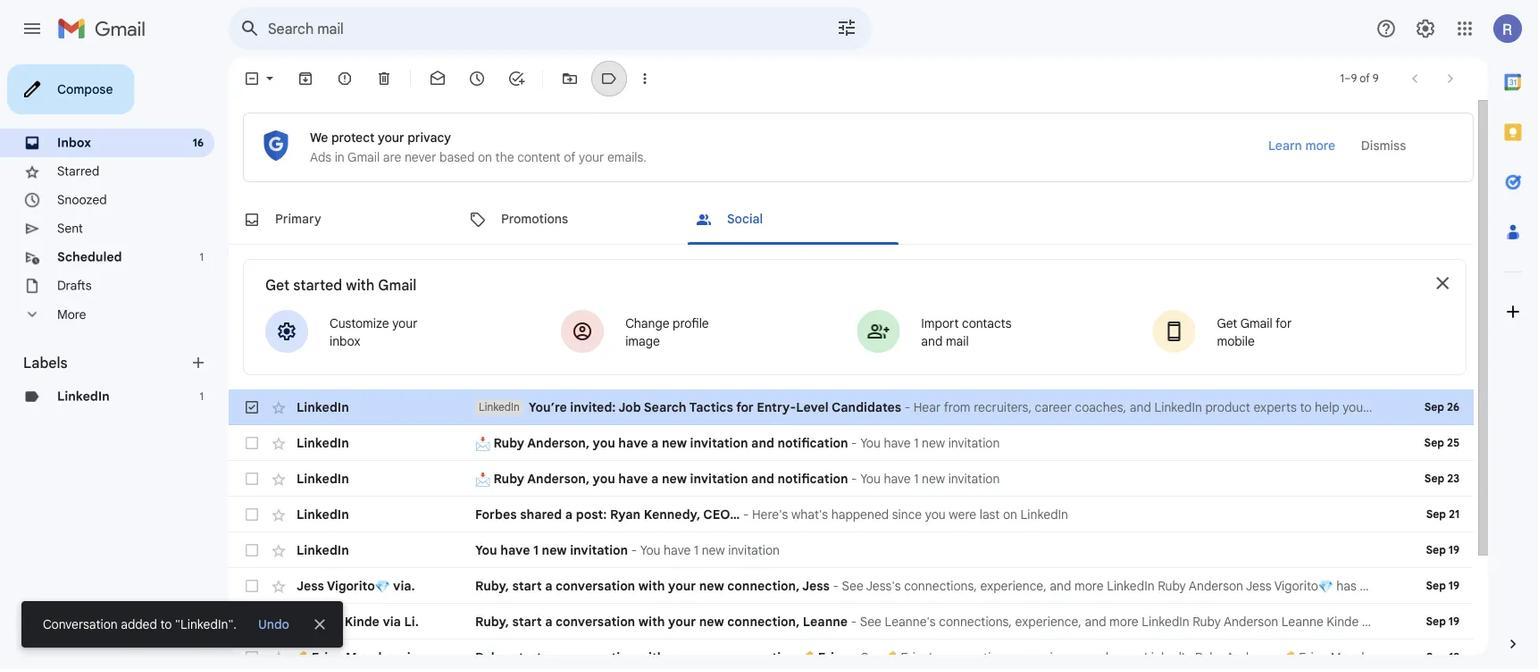 Task type: vqa. For each thing, say whether or not it's contained in the screenshot.
Support "icon"
yes



Task type: locate. For each thing, give the bounding box(es) containing it.
1 vertical spatial - you have 1 new invitation ͏ ͏ ͏ ͏ ͏ ͏ ͏ ͏ ͏ ͏ ͏ ͏ ͏ ͏ ͏ ͏ ͏ ͏ ͏ ͏ ͏ ͏ ͏ ͏ ͏ ͏ ͏ ͏ ͏ ͏ ͏ ͏ ͏ ͏ ͏ ͏ ͏ ͏ ͏ ͏ ͏ ͏ ͏ ͏ ͏ ͏ ͏ ͏ ͏ ͏ ͏ ͏ ͏ ͏ ͏ ͏ ͏ ͏ ͏ ͏ ͏ ͏ ͏ ͏ ͏ ͏ ͏ ͏ ͏ ͏ ͏ ͏ ͏ ͏ ͏ ͏ ͏ ͏ ͏ ͏ ͏ ͏ ͏ ͏ ͏ ͏ ͏ ͏
[[848, 471, 1282, 487]]

notification down level
[[778, 435, 848, 451]]

sep up has accepted your invitation. let's s
[[1427, 544, 1447, 557]]

3 start from the top
[[512, 650, 542, 665]]

more inside button
[[1306, 138, 1336, 153]]

alert containing conversation added to "linkedin".
[[21, 41, 1510, 648]]

1 ruby anderson, you have a new invitation and notification from the top
[[490, 435, 848, 451]]

0 horizontal spatial tab list
[[229, 195, 1474, 245]]

1 horizontal spatial tab list
[[1489, 57, 1539, 605]]

0 vertical spatial ruby anderson, you have a new invitation and notification
[[490, 435, 848, 451]]

None checkbox
[[243, 434, 261, 452], [243, 577, 261, 595], [243, 434, 261, 452], [243, 577, 261, 595]]

1 vertical spatial connection,
[[728, 614, 800, 630]]

2 vertical spatial conversation
[[556, 650, 636, 665]]

get up mobile
[[1217, 316, 1238, 331]]

1 vertical spatial ruby anderson, you have a new invitation and notification
[[490, 471, 848, 487]]

2 vertical spatial gmail
[[1241, 316, 1273, 331]]

2 sep 19 from the top
[[1427, 580, 1460, 593]]

help
[[1315, 399, 1340, 415]]

anderson,
[[527, 435, 590, 451], [527, 471, 590, 487]]

ruby
[[494, 435, 525, 451], [494, 471, 525, 487], [1158, 578, 1186, 594], [1196, 650, 1224, 665]]

gmail up mobile
[[1241, 316, 1273, 331]]

here's
[[752, 507, 788, 522]]

your left search
[[1441, 399, 1466, 415]]

of right content
[[564, 150, 576, 165]]

invitation down from
[[949, 435, 1000, 451]]

2 connection, from the top
[[728, 614, 800, 630]]

0 vertical spatial on
[[478, 150, 492, 165]]

0 vertical spatial ruby,
[[475, 578, 509, 594]]

anderson, for sep 23
[[527, 471, 590, 487]]

sent
[[57, 221, 83, 236]]

ruby, right li. at the bottom of the page
[[475, 614, 509, 630]]

1 vertical spatial via
[[400, 650, 418, 665]]

snoozed
[[57, 192, 107, 208]]

1 vertical spatial experience,
[[1018, 650, 1085, 665]]

0 vertical spatial - you have 1 new invitation ͏ ͏ ͏ ͏ ͏ ͏ ͏ ͏ ͏ ͏ ͏ ͏ ͏ ͏ ͏ ͏ ͏ ͏ ͏ ͏ ͏ ͏ ͏ ͏ ͏ ͏ ͏ ͏ ͏ ͏ ͏ ͏ ͏ ͏ ͏ ͏ ͏ ͏ ͏ ͏ ͏ ͏ ͏ ͏ ͏ ͏ ͏ ͏ ͏ ͏ ͏ ͏ ͏ ͏ ͏ ͏ ͏ ͏ ͏ ͏ ͏ ͏ ͏ ͏ ͏ ͏ ͏ ͏ ͏ ͏ ͏ ͏ ͏ ͏ ͏ ͏ ͏ ͏ ͏ ͏ ͏ ͏ ͏ ͏ ͏ ͏ ͏ ͏
[[848, 435, 1282, 451]]

on inside we protect your privacy ads in gmail are never based on the content of your emails.
[[478, 150, 492, 165]]

sep left 21
[[1427, 508, 1447, 521]]

1 vertical spatial on
[[1003, 507, 1018, 522]]

0 vertical spatial for
[[1276, 316, 1292, 331]]

1 vertical spatial accepted
[[1405, 650, 1458, 665]]

sep down has accepted your invitation. let's s
[[1427, 615, 1447, 629]]

were
[[949, 507, 977, 522]]

0 vertical spatial has
[[1337, 578, 1357, 594]]

1 ✋ image from the left
[[297, 651, 312, 666]]

ruby anderson, you have a new invitation and notification down search
[[490, 435, 848, 451]]

6 row from the top
[[229, 568, 1539, 604]]

✋ image
[[297, 651, 312, 666], [803, 651, 818, 666]]

start for ruby, start a conversation with your new connection, jess
[[512, 578, 542, 594]]

career
[[1035, 399, 1072, 415]]

2 vertical spatial start
[[512, 650, 542, 665]]

2 - you have 1 new invitation ͏ ͏ ͏ ͏ ͏ ͏ ͏ ͏ ͏ ͏ ͏ ͏ ͏ ͏ ͏ ͏ ͏ ͏ ͏ ͏ ͏ ͏ ͏ ͏ ͏ ͏ ͏ ͏ ͏ ͏ ͏ ͏ ͏ ͏ ͏ ͏ ͏ ͏ ͏ ͏ ͏ ͏ ͏ ͏ ͏ ͏ ͏ ͏ ͏ ͏ ͏ ͏ ͏ ͏ ͏ ͏ ͏ ͏ ͏ ͏ ͏ ͏ ͏ ͏ ͏ ͏ ͏ ͏ ͏ ͏ ͏ ͏ ͏ ͏ ͏ ͏ ͏ ͏ ͏ ͏ ͏ ͏ ͏ ͏ ͏ ͏ ͏ ͏ from the top
[[848, 471, 1282, 487]]

compose button
[[7, 64, 134, 114]]

new down ruby, start a conversation with your new connection, leanne - at the bottom
[[699, 650, 724, 665]]

jess
[[297, 578, 324, 594], [802, 578, 830, 594], [1246, 578, 1272, 594]]

1 vertical spatial sep 19
[[1427, 580, 1460, 593]]

ruby anderson, you have a new invitation and notification up kennedy,
[[490, 471, 848, 487]]

1 horizontal spatial for
[[1276, 316, 1292, 331]]

have up the ryan
[[619, 471, 648, 487]]

1 connection, from the top
[[728, 578, 800, 594]]

promotions
[[501, 211, 568, 227]]

2 horizontal spatial erica
[[1300, 650, 1328, 665]]

you left get
[[1343, 399, 1364, 415]]

connections, right jess's
[[904, 578, 977, 594]]

in left 26
[[1428, 399, 1438, 415]]

in inside we protect your privacy ads in gmail are never based on the content of your emails.
[[335, 150, 345, 165]]

ryan
[[610, 507, 641, 522]]

3 erica from the left
[[1300, 650, 1328, 665]]

search
[[644, 399, 687, 415]]

1 9 from the left
[[1352, 72, 1358, 85]]

9 ‌ from the left
[[1537, 399, 1537, 415]]

learn more button
[[1256, 130, 1348, 162]]

to right added
[[160, 617, 172, 632]]

1 moseley from the left
[[346, 650, 397, 665]]

1 horizontal spatial moseley
[[1331, 650, 1378, 665]]

sent link
[[57, 221, 83, 236]]

͏
[[1000, 435, 1003, 451], [1003, 435, 1007, 451], [1007, 435, 1010, 451], [1010, 435, 1013, 451], [1013, 435, 1016, 451], [1016, 435, 1019, 451], [1019, 435, 1023, 451], [1023, 435, 1026, 451], [1026, 435, 1029, 451], [1029, 435, 1032, 451], [1032, 435, 1035, 451], [1035, 435, 1039, 451], [1039, 435, 1042, 451], [1042, 435, 1045, 451], [1045, 435, 1048, 451], [1048, 435, 1051, 451], [1051, 435, 1055, 451], [1055, 435, 1058, 451], [1058, 435, 1061, 451], [1061, 435, 1064, 451], [1064, 435, 1067, 451], [1067, 435, 1071, 451], [1071, 435, 1074, 451], [1074, 435, 1077, 451], [1077, 435, 1080, 451], [1080, 435, 1084, 451], [1084, 435, 1087, 451], [1087, 435, 1090, 451], [1090, 435, 1093, 451], [1093, 435, 1096, 451], [1096, 435, 1100, 451], [1100, 435, 1103, 451], [1103, 435, 1106, 451], [1106, 435, 1109, 451], [1109, 435, 1112, 451], [1112, 435, 1116, 451], [1116, 435, 1119, 451], [1119, 435, 1122, 451], [1122, 435, 1125, 451], [1125, 435, 1128, 451], [1128, 435, 1132, 451], [1132, 435, 1135, 451], [1135, 435, 1138, 451], [1138, 435, 1141, 451], [1141, 435, 1144, 451], [1144, 435, 1148, 451], [1148, 435, 1151, 451], [1151, 435, 1154, 451], [1154, 435, 1157, 451], [1157, 435, 1160, 451], [1160, 435, 1164, 451], [1164, 435, 1167, 451], [1167, 435, 1170, 451], [1170, 435, 1173, 451], [1173, 435, 1176, 451], [1176, 435, 1180, 451], [1180, 435, 1183, 451], [1183, 435, 1186, 451], [1186, 435, 1189, 451], [1189, 435, 1192, 451], [1192, 435, 1196, 451], [1196, 435, 1199, 451], [1199, 435, 1202, 451], [1202, 435, 1205, 451], [1205, 435, 1208, 451], [1208, 435, 1212, 451], [1212, 435, 1215, 451], [1215, 435, 1218, 451], [1218, 435, 1221, 451], [1221, 435, 1224, 451], [1224, 435, 1228, 451], [1228, 435, 1231, 451], [1231, 435, 1234, 451], [1234, 435, 1237, 451], [1237, 435, 1240, 451], [1240, 435, 1244, 451], [1244, 435, 1247, 451], [1247, 435, 1250, 451], [1250, 435, 1253, 451], [1253, 435, 1256, 451], [1256, 435, 1260, 451], [1260, 435, 1263, 451], [1263, 435, 1266, 451], [1266, 435, 1269, 451], [1269, 435, 1272, 451], [1272, 435, 1276, 451], [1276, 435, 1279, 451], [1279, 435, 1282, 451], [1000, 471, 1003, 487], [1003, 471, 1007, 487], [1007, 471, 1010, 487], [1010, 471, 1013, 487], [1013, 471, 1016, 487], [1016, 471, 1019, 487], [1019, 471, 1023, 487], [1023, 471, 1026, 487], [1026, 471, 1029, 487], [1029, 471, 1032, 487], [1032, 471, 1035, 487], [1035, 471, 1039, 487], [1039, 471, 1042, 487], [1042, 471, 1045, 487], [1045, 471, 1048, 487], [1048, 471, 1051, 487], [1051, 471, 1055, 487], [1055, 471, 1058, 487], [1058, 471, 1061, 487], [1061, 471, 1064, 487], [1064, 471, 1067, 487], [1067, 471, 1071, 487], [1071, 471, 1074, 487], [1074, 471, 1077, 487], [1077, 471, 1080, 487], [1080, 471, 1084, 487], [1084, 471, 1087, 487], [1087, 471, 1090, 487], [1090, 471, 1093, 487], [1093, 471, 1096, 487], [1096, 471, 1100, 487], [1100, 471, 1103, 487], [1103, 471, 1106, 487], [1106, 471, 1109, 487], [1109, 471, 1112, 487], [1112, 471, 1116, 487], [1116, 471, 1119, 487], [1119, 471, 1122, 487], [1122, 471, 1125, 487], [1125, 471, 1128, 487], [1128, 471, 1132, 487], [1132, 471, 1135, 487], [1135, 471, 1138, 487], [1138, 471, 1141, 487], [1141, 471, 1144, 487], [1144, 471, 1148, 487], [1148, 471, 1151, 487], [1151, 471, 1154, 487], [1154, 471, 1157, 487], [1157, 471, 1160, 487], [1160, 471, 1164, 487], [1164, 471, 1167, 487], [1167, 471, 1170, 487], [1170, 471, 1173, 487], [1173, 471, 1176, 487], [1176, 471, 1180, 487], [1180, 471, 1183, 487], [1183, 471, 1186, 487], [1186, 471, 1189, 487], [1189, 471, 1192, 487], [1192, 471, 1196, 487], [1196, 471, 1199, 487], [1199, 471, 1202, 487], [1202, 471, 1205, 487], [1205, 471, 1208, 487], [1208, 471, 1212, 487], [1212, 471, 1215, 487], [1215, 471, 1218, 487], [1218, 471, 1221, 487], [1221, 471, 1224, 487], [1224, 471, 1228, 487], [1228, 471, 1231, 487], [1231, 471, 1234, 487], [1234, 471, 1237, 487], [1237, 471, 1240, 487], [1240, 471, 1244, 487], [1244, 471, 1247, 487], [1247, 471, 1250, 487], [1250, 471, 1253, 487], [1253, 471, 1256, 487], [1256, 471, 1260, 487], [1260, 471, 1263, 487], [1263, 471, 1266, 487], [1266, 471, 1269, 487], [1269, 471, 1272, 487], [1272, 471, 1276, 487], [1276, 471, 1279, 487], [1279, 471, 1282, 487], [1069, 507, 1072, 522], [1072, 507, 1075, 522], [1075, 507, 1078, 522], [1078, 507, 1082, 522], [1082, 507, 1085, 522], [1085, 507, 1088, 522], [1088, 507, 1091, 522], [1091, 507, 1094, 522], [1094, 507, 1098, 522], [1098, 507, 1101, 522], [1101, 507, 1104, 522], [1104, 507, 1107, 522], [1107, 507, 1110, 522], [1110, 507, 1114, 522], [1114, 507, 1117, 522], [1117, 507, 1120, 522], [1120, 507, 1123, 522], [1123, 507, 1126, 522], [1126, 507, 1130, 522], [1130, 507, 1133, 522], [1133, 507, 1136, 522], [1136, 507, 1139, 522], [1139, 507, 1142, 522], [1142, 507, 1146, 522], [1146, 507, 1149, 522], [1149, 507, 1152, 522], [1152, 507, 1155, 522], [1155, 507, 1158, 522], [1158, 507, 1162, 522], [1162, 507, 1165, 522], [1165, 507, 1168, 522], [1168, 507, 1171, 522], [1171, 507, 1174, 522], [1174, 507, 1178, 522], [1178, 507, 1181, 522], [1181, 507, 1184, 522], [1184, 507, 1187, 522], [1187, 507, 1190, 522], [1190, 507, 1194, 522], [1194, 507, 1197, 522], [1197, 507, 1200, 522], [1200, 507, 1203, 522], [1203, 507, 1206, 522], [1206, 507, 1210, 522], [1210, 507, 1213, 522], [1213, 507, 1216, 522], [1216, 507, 1219, 522], [1219, 507, 1223, 522], [1223, 507, 1226, 522], [1226, 507, 1229, 522], [1229, 507, 1232, 522], [1232, 507, 1235, 522], [1235, 507, 1239, 522], [1239, 507, 1242, 522], [1242, 507, 1245, 522], [1245, 507, 1248, 522], [1248, 507, 1251, 522], [1251, 507, 1255, 522], [1255, 507, 1258, 522], [1258, 507, 1261, 522], [1261, 507, 1264, 522], [1264, 507, 1267, 522], [1267, 507, 1271, 522], [1271, 507, 1274, 522], [1274, 507, 1277, 522], [1277, 507, 1280, 522], [1280, 507, 1283, 522], [1283, 507, 1287, 522], [1287, 507, 1290, 522], [780, 542, 783, 558], [783, 542, 786, 558], [786, 542, 790, 558], [790, 542, 793, 558], [793, 542, 796, 558], [796, 542, 799, 558], [799, 542, 802, 558], [802, 542, 806, 558], [806, 542, 809, 558], [809, 542, 812, 558], [812, 542, 815, 558], [815, 542, 818, 558], [818, 542, 822, 558], [822, 542, 825, 558], [825, 542, 828, 558], [828, 542, 831, 558], [831, 542, 834, 558], [834, 542, 838, 558], [838, 542, 841, 558], [841, 542, 844, 558], [844, 542, 847, 558], [847, 542, 850, 558], [850, 542, 854, 558], [854, 542, 857, 558], [857, 542, 860, 558], [860, 542, 863, 558], [863, 542, 867, 558], [866, 542, 870, 558], [870, 542, 873, 558], [873, 542, 876, 558], [876, 542, 879, 558], [879, 542, 883, 558], [883, 542, 886, 558], [886, 542, 889, 558], [889, 542, 892, 558], [892, 542, 895, 558], [895, 542, 899, 558], [899, 542, 902, 558], [902, 542, 905, 558], [905, 542, 908, 558], [908, 542, 911, 558], [911, 542, 915, 558], [915, 542, 918, 558], [918, 542, 921, 558], [921, 542, 924, 558], [924, 542, 927, 558], [927, 542, 931, 558], [931, 542, 934, 558], [934, 542, 937, 558], [937, 542, 940, 558], [940, 542, 943, 558], [943, 542, 947, 558], [947, 542, 950, 558], [950, 542, 953, 558], [953, 542, 956, 558], [956, 542, 959, 558], [959, 542, 963, 558], [963, 542, 966, 558], [966, 542, 969, 558], [969, 542, 972, 558], [972, 542, 975, 558], [975, 542, 979, 558], [979, 542, 982, 558], [982, 542, 985, 558], [985, 542, 988, 558], [988, 542, 991, 558], [991, 542, 995, 558], [995, 542, 998, 558], [998, 542, 1001, 558], [1001, 542, 1004, 558], [1004, 542, 1007, 558], [1007, 542, 1011, 558], [1011, 542, 1014, 558], [1014, 542, 1017, 558], [1017, 542, 1020, 558], [1020, 542, 1023, 558], [1023, 542, 1027, 558], [1027, 542, 1030, 558], [1030, 542, 1033, 558], [1033, 542, 1036, 558], [1036, 542, 1039, 558], [1039, 542, 1043, 558], [1043, 542, 1046, 558], [1046, 542, 1049, 558], [1049, 542, 1052, 558], [1052, 542, 1055, 558], [1055, 542, 1059, 558], [1059, 542, 1062, 558]]

2 vertical spatial more
[[1112, 650, 1142, 665]]

anderson, down you're
[[527, 435, 590, 451]]

you up happened on the right
[[861, 471, 881, 487]]

1 vertical spatial conversation
[[556, 614, 636, 630]]

2 anderson, from the top
[[527, 471, 590, 487]]

invitation down here's
[[729, 542, 780, 558]]

1 horizontal spatial leanne
[[803, 614, 848, 630]]

get for get gmail for mobile
[[1217, 316, 1238, 331]]

1 conversation from the top
[[556, 578, 636, 594]]

✋ image down leanne kinde via li.
[[297, 651, 312, 666]]

erica for erica moseley has accepted your invitation
[[1300, 650, 1328, 665]]

19 left let's
[[1449, 580, 1460, 593]]

for up experts
[[1276, 316, 1292, 331]]

4 ‌ from the left
[[1521, 399, 1521, 415]]

0 horizontal spatial of
[[564, 150, 576, 165]]

0 vertical spatial sep 19
[[1427, 544, 1460, 557]]

and down "entry-"
[[752, 435, 775, 451]]

change
[[626, 316, 670, 331]]

conversation for ruby, start a conversation with your new connection,
[[556, 650, 636, 665]]

with
[[346, 276, 375, 294], [639, 578, 665, 594], [639, 614, 665, 630], [639, 650, 665, 665]]

moseley left sep 18
[[1331, 650, 1378, 665]]

your right 18 on the bottom of page
[[1462, 650, 1487, 665]]

gmail down protect
[[348, 150, 380, 165]]

sep for 7th row from the bottom of the get started with gmail main content
[[1425, 437, 1445, 450]]

notification up what's at the right of page
[[778, 471, 848, 487]]

advanced search options image
[[829, 10, 865, 46]]

1 vertical spatial of
[[564, 150, 576, 165]]

experience, down last
[[981, 578, 1047, 594]]

0 vertical spatial more
[[1306, 138, 1336, 153]]

conversation down ruby, start a conversation with your new connection, leanne - at the bottom
[[556, 650, 636, 665]]

notification for sep 23
[[778, 471, 848, 487]]

- left erica's
[[852, 650, 858, 665]]

with for ruby, start a conversation with your new connection,
[[639, 650, 665, 665]]

0 horizontal spatial get
[[265, 276, 290, 294]]

see left jess's
[[842, 578, 864, 594]]

3 sep 19 from the top
[[1427, 615, 1460, 629]]

started
[[293, 276, 342, 294]]

hear
[[914, 399, 941, 415]]

linkedin inside labels 'navigation'
[[57, 389, 110, 404]]

social
[[727, 211, 763, 227]]

accepted down has accepted your invitation. let's s
[[1405, 650, 1458, 665]]

labels navigation
[[0, 57, 229, 669]]

invitation right 18 on the bottom of page
[[1490, 650, 1539, 665]]

connection, for jess
[[728, 578, 800, 594]]

image
[[626, 334, 660, 349]]

moseley down kinde
[[346, 650, 397, 665]]

vigorito
[[327, 578, 375, 594], [1275, 578, 1319, 594]]

tab list containing primary
[[229, 195, 1474, 245]]

more
[[1306, 138, 1336, 153], [1075, 578, 1104, 594], [1112, 650, 1142, 665]]

to
[[1301, 399, 1312, 415], [160, 617, 172, 632]]

- left hear at the bottom right of the page
[[905, 399, 911, 415]]

you down 'candidates'
[[861, 435, 881, 451]]

3 ruby, from the top
[[475, 650, 509, 665]]

change profile image
[[626, 316, 709, 349]]

on right last
[[1003, 507, 1018, 522]]

erica
[[312, 650, 343, 665], [818, 650, 849, 665], [1300, 650, 1328, 665]]

1 19 from the top
[[1449, 544, 1460, 557]]

0 horizontal spatial ✋ image
[[886, 651, 901, 666]]

your down ruby, start a conversation with your new connection, leanne - at the bottom
[[668, 650, 696, 665]]

0 vertical spatial to
[[1301, 399, 1312, 415]]

start
[[512, 578, 542, 594], [512, 614, 542, 630], [512, 650, 542, 665]]

7 row from the top
[[229, 604, 1474, 640]]

0 horizontal spatial in
[[335, 150, 345, 165]]

for
[[1276, 316, 1292, 331], [736, 399, 754, 415]]

jess vigorito
[[297, 578, 375, 594]]

a for ruby, start a conversation with your new connection, jess
[[545, 578, 553, 594]]

1 vertical spatial get
[[1217, 316, 1238, 331]]

0 horizontal spatial 9
[[1352, 72, 1358, 85]]

your up are
[[378, 130, 405, 145]]

sep 21
[[1427, 508, 1460, 521]]

with down ruby, start a conversation with your new connection, jess
[[639, 614, 665, 630]]

0 vertical spatial via
[[383, 614, 401, 630]]

1 vertical spatial to
[[160, 617, 172, 632]]

0 horizontal spatial on
[[478, 150, 492, 165]]

get gmail for mobile
[[1217, 316, 1292, 349]]

added
[[121, 617, 157, 632]]

19 for you have 1 new invitation ͏ ͏ ͏ ͏ ͏ ͏ ͏ ͏ ͏ ͏ ͏ ͏ ͏ ͏ ͏ ͏ ͏ ͏ ͏ ͏ ͏ ͏ ͏ ͏ ͏ ͏ ͏ ͏ ͏ ͏ ͏ ͏ ͏ ͏ ͏ ͏ ͏ ͏ ͏ ͏ ͏ ͏ ͏ ͏ ͏ ͏ ͏ ͏ ͏ ͏ ͏ ͏ ͏ ͏ ͏ ͏ ͏ ͏ ͏ ͏ ͏ ͏ ͏ ͏ ͏ ͏ ͏ ͏ ͏ ͏ ͏ ͏ ͏ ͏ ͏ ͏ ͏ ͏ ͏ ͏ ͏ ͏ ͏ ͏ ͏ ͏ ͏ ͏
[[1449, 544, 1460, 557]]

start for ruby, start a conversation with your new connection, leanne -
[[512, 614, 542, 630]]

0 vertical spatial see
[[842, 578, 864, 594]]

0 horizontal spatial ✋ image
[[297, 651, 312, 666]]

0 vertical spatial connection,
[[728, 578, 800, 594]]

moseley
[[346, 650, 397, 665], [1331, 650, 1378, 665]]

since
[[893, 507, 922, 522]]

a
[[652, 435, 659, 451], [652, 471, 659, 487], [566, 507, 573, 522], [545, 578, 553, 594], [545, 614, 553, 630], [545, 650, 553, 665]]

report spam image
[[336, 70, 354, 88]]

kinde
[[345, 614, 380, 630]]

0 horizontal spatial more
[[1075, 578, 1104, 594]]

1 erica from the left
[[312, 650, 343, 665]]

experience, down the - see jess's connections, experience, and more linkedin ruby anderson jess vigorito
[[1018, 650, 1085, 665]]

you up post:
[[593, 471, 615, 487]]

2 notification from the top
[[778, 471, 848, 487]]

8 ‌ from the left
[[1534, 399, 1534, 415]]

inbox link
[[57, 135, 91, 151]]

2 erica from the left
[[818, 650, 849, 665]]

ruby anderson, you have a new invitation and notification
[[490, 435, 848, 451], [490, 471, 848, 487]]

conversation added to "linkedin".
[[43, 617, 237, 632]]

1 horizontal spatial jess
[[802, 578, 830, 594]]

jess's
[[866, 578, 901, 594]]

get inside get gmail for mobile
[[1217, 316, 1238, 331]]

2 ‌ from the left
[[1514, 399, 1514, 415]]

1 vertical spatial has
[[1381, 650, 1402, 665]]

0 vertical spatial notification
[[778, 435, 848, 451]]

19 down 21
[[1449, 544, 1460, 557]]

2 9 from the left
[[1373, 72, 1379, 85]]

1 horizontal spatial 💎 image
[[1319, 579, 1334, 594]]

1 vertical spatial ruby,
[[475, 614, 509, 630]]

2 horizontal spatial jess
[[1246, 578, 1272, 594]]

2 conversation from the top
[[556, 614, 636, 630]]

9 right –
[[1373, 72, 1379, 85]]

2 ruby, from the top
[[475, 614, 509, 630]]

None search field
[[229, 7, 872, 50]]

2 vertical spatial connection,
[[728, 650, 800, 665]]

from
[[944, 399, 971, 415]]

moseley for via
[[346, 650, 397, 665]]

2 ✋ image from the left
[[1285, 651, 1300, 666]]

row
[[229, 390, 1539, 425], [229, 425, 1474, 461], [229, 461, 1474, 497], [229, 497, 1474, 533], [229, 533, 1474, 568], [229, 568, 1539, 604], [229, 604, 1474, 640], [229, 640, 1539, 669]]

0 horizontal spatial vigorito
[[327, 578, 375, 594]]

new up ruby, start a conversation with your new connection, leanne - at the bottom
[[699, 578, 724, 594]]

conversation
[[43, 617, 118, 632]]

1 horizontal spatial 9
[[1373, 72, 1379, 85]]

0 vertical spatial get
[[265, 276, 290, 294]]

in right ads
[[335, 150, 345, 165]]

of inside we protect your privacy ads in gmail are never based on the content of your emails.
[[564, 150, 576, 165]]

2 vertical spatial 19
[[1449, 615, 1460, 629]]

leanne
[[297, 614, 342, 630], [803, 614, 848, 630]]

more right learn
[[1306, 138, 1336, 153]]

0 horizontal spatial 💎 image
[[375, 579, 390, 594]]

1 notification from the top
[[778, 435, 848, 451]]

you down forbes
[[475, 542, 497, 558]]

accepted up erica moseley has accepted your invitation
[[1360, 578, 1414, 594]]

new down search
[[662, 435, 687, 451]]

1 vertical spatial anderson,
[[527, 471, 590, 487]]

sep left 18 on the bottom of page
[[1427, 651, 1447, 664]]

conversation down post:
[[556, 578, 636, 594]]

in
[[335, 150, 345, 165], [1428, 399, 1438, 415]]

sep
[[1425, 401, 1445, 414], [1425, 437, 1445, 450], [1425, 472, 1445, 486], [1427, 508, 1447, 521], [1427, 544, 1447, 557], [1427, 580, 1447, 593], [1427, 615, 1447, 629], [1427, 651, 1447, 664]]

privacy
[[408, 130, 451, 145]]

2 vigorito from the left
[[1275, 578, 1319, 594]]

ruby, right .
[[475, 650, 509, 665]]

1 horizontal spatial in
[[1428, 399, 1438, 415]]

and
[[922, 334, 943, 349], [1130, 399, 1152, 415], [752, 435, 775, 451], [752, 471, 775, 487], [1050, 578, 1072, 594], [1088, 650, 1109, 665]]

1 vertical spatial see
[[861, 650, 883, 665]]

and down import
[[922, 334, 943, 349]]

anderson, up shared
[[527, 471, 590, 487]]

1 ruby, from the top
[[475, 578, 509, 594]]

3 row from the top
[[229, 461, 1474, 497]]

linkedin
[[57, 389, 110, 404], [297, 399, 349, 415], [1155, 399, 1203, 415], [479, 401, 520, 414], [297, 435, 349, 451], [297, 471, 349, 487], [297, 507, 349, 522], [1021, 507, 1069, 522], [297, 542, 349, 558], [1107, 578, 1155, 594], [1145, 650, 1193, 665]]

erica's
[[901, 650, 939, 665]]

0 horizontal spatial moseley
[[346, 650, 397, 665]]

1 – 9 of 9
[[1341, 72, 1379, 85]]

0 vertical spatial 19
[[1449, 544, 1460, 557]]

to left help
[[1301, 399, 1312, 415]]

1 sep 19 from the top
[[1427, 544, 1460, 557]]

alert
[[21, 41, 1510, 648]]

0 vertical spatial anderson,
[[527, 435, 590, 451]]

invitation
[[690, 435, 748, 451], [949, 435, 1000, 451], [690, 471, 748, 487], [949, 471, 1000, 487], [570, 542, 628, 558], [729, 542, 780, 558], [1490, 650, 1539, 665]]

gmail up customize your inbox
[[378, 276, 417, 294]]

your right customize
[[392, 316, 418, 331]]

0 horizontal spatial jess
[[297, 578, 324, 594]]

you have 1 new invitation - you have 1 new invitation ͏ ͏ ͏ ͏ ͏ ͏ ͏ ͏ ͏ ͏ ͏ ͏ ͏ ͏ ͏ ͏ ͏ ͏ ͏ ͏ ͏ ͏ ͏ ͏ ͏ ͏ ͏ ͏ ͏ ͏ ͏ ͏ ͏ ͏ ͏ ͏ ͏ ͏ ͏ ͏ ͏ ͏ ͏ ͏ ͏ ͏ ͏ ͏ ͏ ͏ ͏ ͏ ͏ ͏ ͏ ͏ ͏ ͏ ͏ ͏ ͏ ͏ ͏ ͏ ͏ ͏ ͏ ͏ ͏ ͏ ͏ ͏ ͏ ͏ ͏ ͏ ͏ ͏ ͏ ͏ ͏ ͏ ͏ ͏ ͏ ͏ ͏ ͏
[[475, 542, 1062, 558]]

promotions tab
[[455, 195, 680, 245]]

2 ruby anderson, you have a new invitation and notification from the top
[[490, 471, 848, 487]]

sep left 25
[[1425, 437, 1445, 450]]

get left started
[[265, 276, 290, 294]]

1 vertical spatial connections,
[[942, 650, 1015, 665]]

delete image
[[375, 70, 393, 88]]

recruiters,
[[974, 399, 1032, 415]]

tab list
[[1489, 57, 1539, 605], [229, 195, 1474, 245]]

0 horizontal spatial erica
[[312, 650, 343, 665]]

sep for row containing jess vigorito
[[1427, 580, 1447, 593]]

1 row from the top
[[229, 390, 1539, 425]]

1 horizontal spatial ✋ image
[[803, 651, 818, 666]]

more down the - see jess's connections, experience, and more linkedin ruby anderson jess vigorito
[[1112, 650, 1142, 665]]

1 horizontal spatial erica
[[818, 650, 849, 665]]

erica's connections, experience, and more linkedin ruby anderson
[[901, 650, 1285, 665]]

import contacts and mail
[[922, 316, 1012, 349]]

more button
[[0, 300, 214, 329]]

1 start from the top
[[512, 578, 542, 594]]

for inside row
[[736, 399, 754, 415]]

2 vertical spatial ruby,
[[475, 650, 509, 665]]

of right –
[[1360, 72, 1370, 85]]

mail
[[946, 334, 969, 349]]

8 row from the top
[[229, 640, 1539, 669]]

2 vertical spatial sep 19
[[1427, 615, 1460, 629]]

main menu image
[[21, 18, 43, 39]]

1 horizontal spatial to
[[1301, 399, 1312, 415]]

0 horizontal spatial leanne
[[297, 614, 342, 630]]

19 up 18 on the bottom of page
[[1449, 615, 1460, 629]]

and inside import contacts and mail
[[922, 334, 943, 349]]

9 up dismiss button
[[1352, 72, 1358, 85]]

for left "entry-"
[[736, 399, 754, 415]]

starred
[[57, 164, 99, 179]]

0 vertical spatial in
[[335, 150, 345, 165]]

0 vertical spatial start
[[512, 578, 542, 594]]

connection,
[[728, 578, 800, 594], [728, 614, 800, 630], [728, 650, 800, 665]]

sep down sep 21
[[1427, 580, 1447, 593]]

your
[[378, 130, 405, 145], [579, 150, 604, 165], [392, 316, 418, 331], [1441, 399, 1466, 415], [668, 578, 696, 594], [1417, 578, 1442, 594], [668, 614, 696, 630], [668, 650, 696, 665], [1462, 650, 1487, 665]]

via left li. at the bottom of the page
[[383, 614, 401, 630]]

0 vertical spatial gmail
[[348, 150, 380, 165]]

with up customize
[[346, 276, 375, 294]]

conversation for ruby, start a conversation with your new connection, jess
[[556, 578, 636, 594]]

ruby, for ruby, start a conversation with your new connection, jess
[[475, 578, 509, 594]]

2 💎 image from the left
[[1319, 579, 1334, 594]]

0 vertical spatial conversation
[[556, 578, 636, 594]]

via left .
[[400, 650, 418, 665]]

1 anderson, from the top
[[527, 435, 590, 451]]

you
[[1343, 399, 1364, 415], [593, 435, 615, 451], [593, 471, 615, 487], [926, 507, 946, 522]]

sep for fourth row from the bottom of the get started with gmail main content
[[1427, 544, 1447, 557]]

ceo…
[[704, 507, 740, 522]]

with for ruby, start a conversation with your new connection, leanne -
[[639, 614, 665, 630]]

conversation
[[556, 578, 636, 594], [556, 614, 636, 630], [556, 650, 636, 665]]

1 jess from the left
[[297, 578, 324, 594]]

ruby, for ruby, start a conversation with your new connection,
[[475, 650, 509, 665]]

0 horizontal spatial for
[[736, 399, 754, 415]]

- you have 1 new invitation ͏ ͏ ͏ ͏ ͏ ͏ ͏ ͏ ͏ ͏ ͏ ͏ ͏ ͏ ͏ ͏ ͏ ͏ ͏ ͏ ͏ ͏ ͏ ͏ ͏ ͏ ͏ ͏ ͏ ͏ ͏ ͏ ͏ ͏ ͏ ͏ ͏ ͏ ͏ ͏ ͏ ͏ ͏ ͏ ͏ ͏ ͏ ͏ ͏ ͏ ͏ ͏ ͏ ͏ ͏ ͏ ͏ ͏ ͏ ͏ ͏ ͏ ͏ ͏ ͏ ͏ ͏ ͏ ͏ ͏ ͏ ͏ ͏ ͏ ͏ ͏ ͏ ͏ ͏ ͏ ͏ ͏ ͏ ͏ ͏ ͏ ͏ ͏
[[848, 435, 1282, 451], [848, 471, 1282, 487]]

2 horizontal spatial more
[[1306, 138, 1336, 153]]

2 moseley from the left
[[1331, 650, 1378, 665]]

ruby, down forbes
[[475, 578, 509, 594]]

3 conversation from the top
[[556, 650, 636, 665]]

you left were
[[926, 507, 946, 522]]

1 vertical spatial for
[[736, 399, 754, 415]]

and up erica's connections, experience, and more linkedin ruby anderson
[[1050, 578, 1072, 594]]

1 horizontal spatial more
[[1112, 650, 1142, 665]]

level
[[796, 399, 829, 415]]

see left erica's
[[861, 650, 883, 665]]

2 19 from the top
[[1449, 580, 1460, 593]]

1 horizontal spatial get
[[1217, 316, 1238, 331]]

💎 image
[[375, 579, 390, 594], [1319, 579, 1334, 594]]

2 jess from the left
[[802, 578, 830, 594]]

erica for erica
[[818, 650, 849, 665]]

6 ‌ from the left
[[1527, 399, 1527, 415]]

- down the ryan
[[631, 542, 637, 558]]

invitation up were
[[949, 471, 1000, 487]]

1 vertical spatial start
[[512, 614, 542, 630]]

post:
[[576, 507, 607, 522]]

1 horizontal spatial of
[[1360, 72, 1370, 85]]

✋ image
[[886, 651, 901, 666], [1285, 651, 1300, 666]]

None checkbox
[[243, 70, 261, 88], [243, 399, 261, 416], [243, 470, 261, 488], [243, 506, 261, 524], [243, 542, 261, 559], [243, 649, 261, 667], [243, 70, 261, 88], [243, 399, 261, 416], [243, 470, 261, 488], [243, 506, 261, 524], [243, 542, 261, 559], [243, 649, 261, 667]]

customize your inbox
[[330, 316, 418, 349]]

with down ruby, start a conversation with your new connection, leanne - at the bottom
[[639, 650, 665, 665]]

have
[[619, 435, 648, 451], [884, 435, 911, 451], [619, 471, 648, 487], [884, 471, 911, 487], [501, 542, 530, 558], [664, 542, 691, 558]]

1 horizontal spatial vigorito
[[1275, 578, 1319, 594]]

1 horizontal spatial ✋ image
[[1285, 651, 1300, 666]]

1 vertical spatial 19
[[1449, 580, 1460, 593]]

1 vertical spatial notification
[[778, 471, 848, 487]]

- you have 1 new invitation ͏ ͏ ͏ ͏ ͏ ͏ ͏ ͏ ͏ ͏ ͏ ͏ ͏ ͏ ͏ ͏ ͏ ͏ ͏ ͏ ͏ ͏ ͏ ͏ ͏ ͏ ͏ ͏ ͏ ͏ ͏ ͏ ͏ ͏ ͏ ͏ ͏ ͏ ͏ ͏ ͏ ͏ ͏ ͏ ͏ ͏ ͏ ͏ ͏ ͏ ͏ ͏ ͏ ͏ ͏ ͏ ͏ ͏ ͏ ͏ ͏ ͏ ͏ ͏ ͏ ͏ ͏ ͏ ͏ ͏ ͏ ͏ ͏ ͏ ͏ ͏ ͏ ͏ ͏ ͏ ͏ ͏ ͏ ͏ ͏ ͏ ͏ ͏ for sep 25
[[848, 435, 1282, 451]]

with up ruby, start a conversation with your new connection, leanne - at the bottom
[[639, 578, 665, 594]]

2 start from the top
[[512, 614, 542, 630]]

invitation up ceo…
[[690, 471, 748, 487]]

1 - you have 1 new invitation ͏ ͏ ͏ ͏ ͏ ͏ ͏ ͏ ͏ ͏ ͏ ͏ ͏ ͏ ͏ ͏ ͏ ͏ ͏ ͏ ͏ ͏ ͏ ͏ ͏ ͏ ͏ ͏ ͏ ͏ ͏ ͏ ͏ ͏ ͏ ͏ ͏ ͏ ͏ ͏ ͏ ͏ ͏ ͏ ͏ ͏ ͏ ͏ ͏ ͏ ͏ ͏ ͏ ͏ ͏ ͏ ͏ ͏ ͏ ͏ ͏ ͏ ͏ ͏ ͏ ͏ ͏ ͏ ͏ ͏ ͏ ͏ ͏ ͏ ͏ ͏ ͏ ͏ ͏ ͏ ͏ ͏ ͏ ͏ ͏ ͏ ͏ ͏ from the top
[[848, 435, 1282, 451]]

1 vertical spatial in
[[1428, 399, 1438, 415]]

ruby anderson, you have a new invitation and notification for sep 23
[[490, 471, 848, 487]]



Task type: describe. For each thing, give the bounding box(es) containing it.
new down hear at the bottom right of the page
[[922, 435, 946, 451]]

snoozed link
[[57, 192, 107, 208]]

your left the "invitation."
[[1417, 578, 1442, 594]]

undo link
[[251, 609, 297, 641]]

customize
[[330, 316, 389, 331]]

more
[[57, 307, 86, 322]]

candidates
[[832, 399, 902, 415]]

sep for third row from the top of the get started with gmail main content
[[1425, 472, 1445, 486]]

1 horizontal spatial on
[[1003, 507, 1018, 522]]

inbox
[[57, 135, 91, 151]]

emails.
[[608, 150, 647, 165]]

for inside get gmail for mobile
[[1276, 316, 1292, 331]]

dismiss button
[[1348, 130, 1420, 162]]

19 for see jess's connections, experience, and more linkedin ruby anderson jess vigorito
[[1449, 580, 1460, 593]]

start for ruby, start a conversation with your new connection,
[[512, 650, 542, 665]]

your down ruby, start a conversation with your new connection, jess
[[668, 614, 696, 630]]

"linkedin".
[[175, 617, 237, 632]]

sep 18
[[1427, 651, 1460, 664]]

via for kinde
[[383, 614, 401, 630]]

0 vertical spatial accepted
[[1360, 578, 1414, 594]]

sep 19 for you have 1 new invitation ͏ ͏ ͏ ͏ ͏ ͏ ͏ ͏ ͏ ͏ ͏ ͏ ͏ ͏ ͏ ͏ ͏ ͏ ͏ ͏ ͏ ͏ ͏ ͏ ͏ ͏ ͏ ͏ ͏ ͏ ͏ ͏ ͏ ͏ ͏ ͏ ͏ ͏ ͏ ͏ ͏ ͏ ͏ ͏ ͏ ͏ ͏ ͏ ͏ ͏ ͏ ͏ ͏ ͏ ͏ ͏ ͏ ͏ ͏ ͏ ͏ ͏ ͏ ͏ ͏ ͏ ͏ ͏ ͏ ͏ ͏ ͏ ͏ ͏ ͏ ͏ ͏ ͏ ͏ ͏ ͏ ͏ ͏ ͏ ͏ ͏ ͏ ͏
[[1427, 544, 1460, 557]]

📩 image
[[475, 436, 490, 451]]

archive image
[[297, 70, 315, 88]]

labels heading
[[23, 354, 189, 372]]

get started with gmail main content
[[229, 100, 1539, 669]]

2 leanne from the left
[[803, 614, 848, 630]]

1 ✋ image from the left
[[886, 651, 901, 666]]

have down kennedy,
[[664, 542, 691, 558]]

via for moseley
[[400, 650, 418, 665]]

scheduled
[[57, 249, 122, 265]]

your up ruby, start a conversation with your new connection, leanne - at the bottom
[[668, 578, 696, 594]]

invited:
[[570, 399, 616, 415]]

- up - see on the bottom right of the page
[[851, 614, 857, 630]]

1 ‌ from the left
[[1511, 399, 1511, 415]]

learn
[[1269, 138, 1303, 153]]

1 vertical spatial anderson
[[1227, 650, 1281, 665]]

ruby, start a conversation with your new connection, leanne -
[[475, 614, 860, 630]]

snooze image
[[468, 70, 486, 88]]

gmail inside get gmail for mobile
[[1241, 316, 1273, 331]]

row containing jess vigorito
[[229, 568, 1539, 604]]

have up since
[[884, 471, 911, 487]]

linkedin inside linkedin you're invited: job search tactics for entry-level candidates - hear from recruiters, career coaches, and linkedin product experts to help you get ahead in your search ‌ ‌ ‌ ‌ ‌ ‌ ‌ ‌ ‌
[[479, 401, 520, 414]]

to inside row
[[1301, 399, 1312, 415]]

primary
[[275, 211, 321, 227]]

a for forbes shared a post: ryan kennedy, ceo… - here's what's happened since you were last on linkedin ͏ ͏ ͏ ͏ ͏ ͏ ͏ ͏ ͏ ͏ ͏ ͏ ͏ ͏ ͏ ͏ ͏ ͏ ͏ ͏ ͏ ͏ ͏ ͏ ͏ ͏ ͏ ͏ ͏ ͏ ͏ ͏ ͏ ͏ ͏ ͏ ͏ ͏ ͏ ͏ ͏ ͏ ͏ ͏ ͏ ͏ ͏ ͏ ͏ ͏ ͏ ͏ ͏ ͏ ͏ ͏ ͏ ͏ ͏ ͏ ͏ ͏ ͏ ͏ ͏ ͏ ͏ ͏ ͏
[[566, 507, 573, 522]]

- down 'candidates'
[[852, 435, 857, 451]]

we protect your privacy ads in gmail are never based on the content of your emails.
[[310, 130, 647, 165]]

a for ruby, start a conversation with your new connection, leanne -
[[545, 614, 553, 630]]

5 ‌ from the left
[[1524, 399, 1524, 415]]

tab list inside get started with gmail main content
[[229, 195, 1474, 245]]

and right coaches, on the bottom of the page
[[1130, 399, 1152, 415]]

sep 23
[[1425, 472, 1460, 486]]

anderson, for sep 25
[[527, 435, 590, 451]]

inbox tip region
[[243, 113, 1474, 182]]

1 vertical spatial more
[[1075, 578, 1104, 594]]

new up kennedy,
[[662, 471, 687, 487]]

- left jess's
[[833, 578, 839, 594]]

linkedin you're invited: job search tactics for entry-level candidates - hear from recruiters, career coaches, and linkedin product experts to help you get ahead in your search ‌ ‌ ‌ ‌ ‌ ‌ ‌ ‌ ‌ 
[[479, 399, 1539, 415]]

gmail image
[[57, 11, 155, 46]]

new up since
[[922, 471, 946, 487]]

get for get started with gmail
[[265, 276, 290, 294]]

erica for erica moseley via .
[[312, 650, 343, 665]]

happened
[[832, 507, 889, 522]]

have down forbes
[[501, 542, 530, 558]]

16
[[193, 136, 204, 150]]

you up ruby, start a conversation with your new connection, jess
[[640, 542, 661, 558]]

row containing erica moseley via .
[[229, 640, 1539, 669]]

25
[[1448, 437, 1460, 450]]

ruby, for ruby, start a conversation with your new connection, leanne -
[[475, 614, 509, 630]]

sep 25
[[1425, 437, 1460, 450]]

based
[[440, 150, 475, 165]]

kennedy,
[[644, 507, 701, 522]]

social tab
[[681, 195, 906, 245]]

li.
[[404, 614, 419, 630]]

a for ruby, start a conversation with your new connection,
[[545, 650, 553, 665]]

last
[[980, 507, 1000, 522]]

1 vertical spatial gmail
[[378, 276, 417, 294]]

3 jess from the left
[[1246, 578, 1272, 594]]

has accepted your invitation. let's s
[[1334, 578, 1539, 594]]

entry-
[[757, 399, 796, 415]]

0 vertical spatial anderson
[[1189, 578, 1244, 594]]

content
[[518, 150, 561, 165]]

4 row from the top
[[229, 497, 1474, 533]]

0 vertical spatial experience,
[[981, 578, 1047, 594]]

ads
[[310, 150, 332, 165]]

mobile
[[1217, 334, 1255, 349]]

search mail image
[[234, 13, 266, 45]]

ahead
[[1389, 399, 1424, 415]]

drafts link
[[57, 278, 92, 294]]

- left here's
[[743, 507, 749, 522]]

1 horizontal spatial has
[[1381, 650, 1402, 665]]

let's
[[1504, 578, 1531, 594]]

labels
[[23, 354, 68, 372]]

dismiss
[[1362, 138, 1407, 153]]

0 horizontal spatial has
[[1337, 578, 1357, 594]]

never
[[405, 150, 437, 165]]

0 vertical spatial connections,
[[904, 578, 977, 594]]

ruby, start a conversation with your new connection,
[[475, 650, 803, 665]]

3 19 from the top
[[1449, 615, 1460, 629]]

invitation down post:
[[570, 542, 628, 558]]

profile
[[673, 316, 709, 331]]

conversation for ruby, start a conversation with your new connection, leanne -
[[556, 614, 636, 630]]

sep for 4th row
[[1427, 508, 1447, 521]]

new down ruby, start a conversation with your new connection, jess
[[699, 614, 724, 630]]

undo
[[258, 617, 289, 632]]

5 row from the top
[[229, 533, 1474, 568]]

leanne kinde via li.
[[297, 614, 419, 630]]

mark as read image
[[429, 70, 447, 88]]

support image
[[1376, 18, 1398, 39]]

s
[[1534, 578, 1539, 594]]

we
[[310, 130, 328, 145]]

ruby anderson, you have a new invitation and notification for sep 25
[[490, 435, 848, 451]]

you down invited:
[[593, 435, 615, 451]]

- you have 1 new invitation ͏ ͏ ͏ ͏ ͏ ͏ ͏ ͏ ͏ ͏ ͏ ͏ ͏ ͏ ͏ ͏ ͏ ͏ ͏ ͏ ͏ ͏ ͏ ͏ ͏ ͏ ͏ ͏ ͏ ͏ ͏ ͏ ͏ ͏ ͏ ͏ ͏ ͏ ͏ ͏ ͏ ͏ ͏ ͏ ͏ ͏ ͏ ͏ ͏ ͏ ͏ ͏ ͏ ͏ ͏ ͏ ͏ ͏ ͏ ͏ ͏ ͏ ͏ ͏ ͏ ͏ ͏ ͏ ͏ ͏ ͏ ͏ ͏ ͏ ͏ ͏ ͏ ͏ ͏ ͏ ͏ ͏ ͏ ͏ ͏ ͏ ͏ ͏ for sep 23
[[848, 471, 1282, 487]]

3 ‌ from the left
[[1517, 399, 1517, 415]]

scheduled link
[[57, 249, 122, 265]]

have down job
[[619, 435, 648, 451]]

sep 19 for see jess's connections, experience, and more linkedin ruby anderson jess vigorito
[[1427, 580, 1460, 593]]

see for - see jess's connections, experience, and more linkedin ruby anderson jess vigorito
[[842, 578, 864, 594]]

new down ceo…
[[702, 542, 725, 558]]

you're
[[529, 399, 567, 415]]

- up happened on the right
[[852, 471, 857, 487]]

gmail inside we protect your privacy ads in gmail are never based on the content of your emails.
[[348, 150, 380, 165]]

invitation.
[[1446, 578, 1500, 594]]

what's
[[792, 507, 828, 522]]

tactics
[[689, 399, 734, 415]]

sep for row containing leanne kinde via li.
[[1427, 615, 1447, 629]]

via.
[[390, 578, 415, 594]]

Search mail text field
[[268, 20, 786, 38]]

0 horizontal spatial to
[[160, 617, 172, 632]]

- see
[[849, 650, 886, 665]]

1 💎 image from the left
[[375, 579, 390, 594]]

moseley for has
[[1331, 650, 1378, 665]]

see for - see
[[861, 650, 883, 665]]

1 vigorito from the left
[[327, 578, 375, 594]]

add to tasks image
[[508, 70, 525, 88]]

starred link
[[57, 164, 99, 179]]

connection, for leanne
[[728, 614, 800, 630]]

2 row from the top
[[229, 425, 1474, 461]]

drafts
[[57, 278, 92, 294]]

with for ruby, start a conversation with your new connection, jess
[[639, 578, 665, 594]]

settings image
[[1415, 18, 1437, 39]]

linkedin link
[[57, 389, 110, 404]]

shared
[[520, 507, 562, 522]]

📩 image
[[475, 472, 490, 487]]

import
[[922, 316, 959, 331]]

erica moseley via .
[[312, 650, 425, 665]]

and up here's
[[752, 471, 775, 487]]

job
[[619, 399, 641, 415]]

- see jess's connections, experience, and more linkedin ruby anderson jess vigorito
[[830, 578, 1319, 594]]

your left emails.
[[579, 150, 604, 165]]

primary tab
[[229, 195, 453, 245]]

notification for sep 25
[[778, 435, 848, 451]]

have down 'candidates'
[[884, 435, 911, 451]]

7 ‌ from the left
[[1530, 399, 1530, 415]]

contacts
[[963, 316, 1012, 331]]

forbes shared a post: ryan kennedy, ceo… - here's what's happened since you were last on linkedin ͏ ͏ ͏ ͏ ͏ ͏ ͏ ͏ ͏ ͏ ͏ ͏ ͏ ͏ ͏ ͏ ͏ ͏ ͏ ͏ ͏ ͏ ͏ ͏ ͏ ͏ ͏ ͏ ͏ ͏ ͏ ͏ ͏ ͏ ͏ ͏ ͏ ͏ ͏ ͏ ͏ ͏ ͏ ͏ ͏ ͏ ͏ ͏ ͏ ͏ ͏ ͏ ͏ ͏ ͏ ͏ ͏ ͏ ͏ ͏ ͏ ͏ ͏ ͏ ͏ ͏ ͏ ͏ ͏
[[475, 507, 1290, 522]]

learn more
[[1269, 138, 1336, 153]]

3 connection, from the top
[[728, 650, 800, 665]]

23
[[1448, 472, 1460, 486]]

ruby, start a conversation with your new connection, jess
[[475, 578, 830, 594]]

experts
[[1254, 399, 1297, 415]]

erica moseley has accepted your invitation
[[1300, 650, 1539, 665]]

row containing leanne kinde via li.
[[229, 604, 1474, 640]]

forbes
[[475, 507, 517, 522]]

the
[[496, 150, 514, 165]]

invitation down tactics
[[690, 435, 748, 451]]

and down the - see jess's connections, experience, and more linkedin ruby anderson jess vigorito
[[1088, 650, 1109, 665]]

21
[[1449, 508, 1460, 521]]

get started with gmail
[[265, 276, 417, 294]]

–
[[1345, 72, 1352, 85]]

18
[[1450, 651, 1460, 664]]

product
[[1206, 399, 1251, 415]]

0 vertical spatial of
[[1360, 72, 1370, 85]]

new down shared
[[542, 542, 567, 558]]

2 ✋ image from the left
[[803, 651, 818, 666]]

your inside customize your inbox
[[392, 316, 418, 331]]

1 leanne from the left
[[297, 614, 342, 630]]

search
[[1469, 399, 1508, 415]]

sep left 26
[[1425, 401, 1445, 414]]



